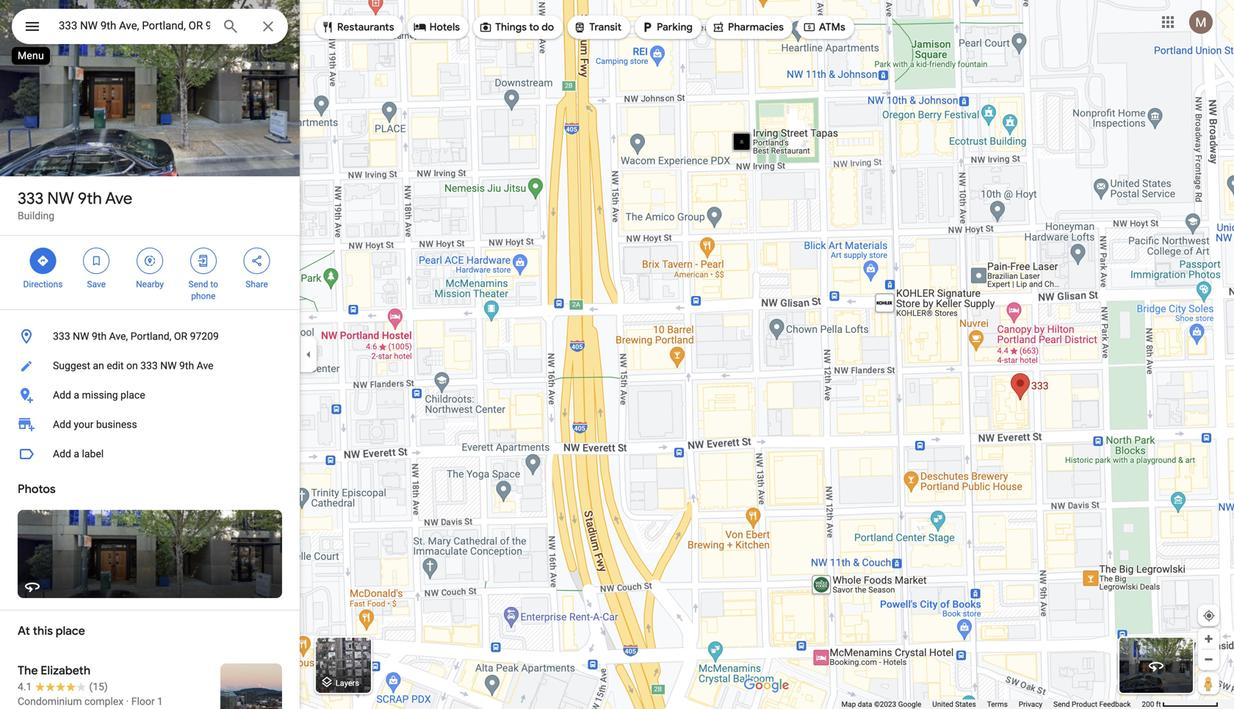 Task type: locate. For each thing, give the bounding box(es) containing it.
1 vertical spatial 9th
[[92, 330, 107, 343]]

add left your
[[53, 419, 71, 431]]

data
[[858, 700, 873, 709]]

0 horizontal spatial 333
[[18, 188, 44, 209]]

do
[[542, 21, 554, 34]]

collapse side panel image
[[301, 347, 317, 363]]

add a missing place button
[[0, 381, 300, 410]]

street view image
[[1148, 657, 1166, 675]]

 parking
[[641, 19, 693, 35]]

add for add your business
[[53, 419, 71, 431]]

1 horizontal spatial place
[[121, 389, 145, 401]]

0 vertical spatial ave
[[105, 188, 132, 209]]

on
[[126, 360, 138, 372]]

9th for ave
[[78, 188, 102, 209]]

nw up building
[[47, 188, 74, 209]]

1 horizontal spatial to
[[529, 21, 540, 34]]

send
[[189, 279, 208, 290], [1054, 700, 1071, 709]]

9th for ave,
[[92, 330, 107, 343]]

at this place
[[18, 624, 85, 639]]

ave,
[[109, 330, 128, 343]]

send up phone
[[189, 279, 208, 290]]

2 vertical spatial 333
[[140, 360, 158, 372]]

hotels
[[430, 21, 460, 34]]

suggest an edit on 333 nw 9th ave
[[53, 360, 214, 372]]

building
[[18, 210, 54, 222]]

footer inside google maps element
[[842, 700, 1143, 709]]

0 vertical spatial add
[[53, 389, 71, 401]]

9th
[[78, 188, 102, 209], [92, 330, 107, 343], [179, 360, 194, 372]]

to
[[529, 21, 540, 34], [211, 279, 218, 290]]

1 vertical spatial place
[[56, 624, 85, 639]]

9th inside 333 nw 9th ave building
[[78, 188, 102, 209]]

0 horizontal spatial place
[[56, 624, 85, 639]]

9th left ave,
[[92, 330, 107, 343]]

footer containing map data ©2023 google
[[842, 700, 1143, 709]]

200 ft button
[[1143, 700, 1219, 709]]

nw down 'or'
[[160, 360, 177, 372]]

1 vertical spatial add
[[53, 419, 71, 431]]

2 vertical spatial nw
[[160, 360, 177, 372]]

edit
[[107, 360, 124, 372]]

the elizabeth
[[18, 663, 91, 678]]

send left product
[[1054, 700, 1071, 709]]

9th up 
[[78, 188, 102, 209]]

3 add from the top
[[53, 448, 71, 460]]

to up phone
[[211, 279, 218, 290]]

 button
[[12, 9, 53, 47]]

restaurants
[[337, 21, 394, 34]]


[[36, 253, 50, 269]]

nearby
[[136, 279, 164, 290]]

photos
[[18, 482, 56, 497]]

1 horizontal spatial ave
[[197, 360, 214, 372]]

place right "this"
[[56, 624, 85, 639]]

or
[[174, 330, 188, 343]]

1 horizontal spatial 333
[[53, 330, 70, 343]]

ave inside 333 nw 9th ave building
[[105, 188, 132, 209]]

1 vertical spatial to
[[211, 279, 218, 290]]

333 NW 9th Ave, Portland, OR 97209 field
[[12, 9, 288, 44]]

1 vertical spatial nw
[[73, 330, 89, 343]]

1 vertical spatial 333
[[53, 330, 70, 343]]


[[712, 19, 725, 35]]

things
[[496, 21, 527, 34]]

floor
[[131, 696, 155, 708]]

footer
[[842, 700, 1143, 709]]

nw up suggest
[[73, 330, 89, 343]]

nw inside 333 nw 9th ave building
[[47, 188, 74, 209]]

0 horizontal spatial ave
[[105, 188, 132, 209]]

send inside "send to phone"
[[189, 279, 208, 290]]

terms button
[[988, 700, 1008, 709]]

add inside button
[[53, 448, 71, 460]]

add down suggest
[[53, 389, 71, 401]]


[[641, 19, 654, 35]]

nw inside button
[[73, 330, 89, 343]]

2 vertical spatial add
[[53, 448, 71, 460]]

portland,
[[131, 330, 172, 343]]

zoom out image
[[1204, 654, 1215, 665]]

ave
[[105, 188, 132, 209], [197, 360, 214, 372]]

layers
[[336, 679, 359, 688]]

add
[[53, 389, 71, 401], [53, 419, 71, 431], [53, 448, 71, 460]]

1 vertical spatial a
[[74, 448, 79, 460]]

2 add from the top
[[53, 419, 71, 431]]

0 vertical spatial send
[[189, 279, 208, 290]]

nw for ave,
[[73, 330, 89, 343]]

9th down 'or'
[[179, 360, 194, 372]]

a left label
[[74, 448, 79, 460]]

nw
[[47, 188, 74, 209], [73, 330, 89, 343], [160, 360, 177, 372]]

1 vertical spatial send
[[1054, 700, 1071, 709]]

condominium
[[18, 696, 82, 708]]

an
[[93, 360, 104, 372]]

333 inside 333 nw 9th ave building
[[18, 188, 44, 209]]

suggest
[[53, 360, 90, 372]]

a for label
[[74, 448, 79, 460]]

send inside button
[[1054, 700, 1071, 709]]

2 horizontal spatial 333
[[140, 360, 158, 372]]

333
[[18, 188, 44, 209], [53, 330, 70, 343], [140, 360, 158, 372]]

1 add from the top
[[53, 389, 71, 401]]

add inside button
[[53, 389, 71, 401]]

0 vertical spatial a
[[74, 389, 79, 401]]

333 up suggest
[[53, 330, 70, 343]]

333 right on
[[140, 360, 158, 372]]

·
[[126, 696, 129, 708]]

transit
[[590, 21, 622, 34]]

a
[[74, 389, 79, 401], [74, 448, 79, 460]]

to left "do"
[[529, 21, 540, 34]]


[[321, 19, 334, 35]]


[[143, 253, 157, 269]]


[[479, 19, 493, 35]]

0 vertical spatial place
[[121, 389, 145, 401]]

send for send product feedback
[[1054, 700, 1071, 709]]

4.1 stars 15 reviews image
[[18, 680, 108, 695]]

2 a from the top
[[74, 448, 79, 460]]

a left missing
[[74, 389, 79, 401]]

1 vertical spatial ave
[[197, 360, 214, 372]]

show street view coverage image
[[1199, 673, 1220, 695]]

atms
[[820, 21, 846, 34]]

0 vertical spatial nw
[[47, 188, 74, 209]]

333 nw 9th ave building
[[18, 188, 132, 222]]

0 vertical spatial 9th
[[78, 188, 102, 209]]


[[197, 253, 210, 269]]

add for add a label
[[53, 448, 71, 460]]

0 vertical spatial to
[[529, 21, 540, 34]]


[[414, 19, 427, 35]]

label
[[82, 448, 104, 460]]

privacy
[[1019, 700, 1043, 709]]

a for missing
[[74, 389, 79, 401]]

200
[[1143, 700, 1155, 709]]

send for send to phone
[[189, 279, 208, 290]]

a inside button
[[74, 389, 79, 401]]

save
[[87, 279, 106, 290]]

None field
[[59, 17, 210, 35]]

place
[[121, 389, 145, 401], [56, 624, 85, 639]]

a inside button
[[74, 448, 79, 460]]


[[24, 16, 41, 37]]

states
[[956, 700, 977, 709]]

your
[[74, 419, 94, 431]]

0 horizontal spatial send
[[189, 279, 208, 290]]

2 vertical spatial 9th
[[179, 360, 194, 372]]

333 inside button
[[53, 330, 70, 343]]

1 horizontal spatial send
[[1054, 700, 1071, 709]]

333 nw 9th ave, portland, or 97209
[[53, 330, 219, 343]]

united
[[933, 700, 954, 709]]

missing
[[82, 389, 118, 401]]

0 horizontal spatial to
[[211, 279, 218, 290]]

parking
[[657, 21, 693, 34]]

add a label
[[53, 448, 104, 460]]

333 up building
[[18, 188, 44, 209]]

1 a from the top
[[74, 389, 79, 401]]

0 vertical spatial 333
[[18, 188, 44, 209]]

place down suggest an edit on 333 nw 9th ave
[[121, 389, 145, 401]]

add left label
[[53, 448, 71, 460]]

9th inside button
[[92, 330, 107, 343]]

 atms
[[803, 19, 846, 35]]

complex
[[84, 696, 124, 708]]



Task type: describe. For each thing, give the bounding box(es) containing it.
google
[[899, 700, 922, 709]]


[[250, 253, 264, 269]]

add for add a missing place
[[53, 389, 71, 401]]

send to phone
[[189, 279, 218, 301]]

united states
[[933, 700, 977, 709]]

zoom in image
[[1204, 634, 1215, 645]]

phone
[[191, 291, 216, 301]]

 restaurants
[[321, 19, 394, 35]]

condominium complex · floor 1
[[18, 696, 163, 708]]

9th inside button
[[179, 360, 194, 372]]


[[803, 19, 817, 35]]

ft
[[1157, 700, 1162, 709]]

place inside button
[[121, 389, 145, 401]]

1
[[157, 696, 163, 708]]

the
[[18, 663, 38, 678]]

333 nw 9th ave main content
[[0, 0, 300, 709]]

333 nw 9th ave, portland, or 97209 button
[[0, 322, 300, 351]]

4.1
[[18, 681, 32, 693]]

333 for ave
[[18, 188, 44, 209]]

to inside "send to phone"
[[211, 279, 218, 290]]

actions for 333 nw 9th ave region
[[0, 236, 300, 309]]

send product feedback
[[1054, 700, 1132, 709]]

nw inside button
[[160, 360, 177, 372]]

none field inside 333 nw 9th ave, portland, or 97209 field
[[59, 17, 210, 35]]

suggest an edit on 333 nw 9th ave button
[[0, 351, 300, 381]]

333 for ave,
[[53, 330, 70, 343]]

97209
[[190, 330, 219, 343]]

 pharmacies
[[712, 19, 784, 35]]

200 ft
[[1143, 700, 1162, 709]]


[[90, 253, 103, 269]]

ave inside suggest an edit on 333 nw 9th ave button
[[197, 360, 214, 372]]

product
[[1072, 700, 1098, 709]]

google account: madeline spawn  
(madeline.spawn@adept.ai) image
[[1190, 10, 1214, 34]]

nw for ave
[[47, 188, 74, 209]]

directions
[[23, 279, 63, 290]]


[[574, 19, 587, 35]]

elizabeth
[[41, 663, 91, 678]]

add a missing place
[[53, 389, 145, 401]]

map
[[842, 700, 856, 709]]

pharmacies
[[728, 21, 784, 34]]

add your business link
[[0, 410, 300, 440]]

google maps element
[[0, 0, 1235, 709]]

 hotels
[[414, 19, 460, 35]]

terms
[[988, 700, 1008, 709]]

©2023
[[875, 700, 897, 709]]

this
[[33, 624, 53, 639]]

 things to do
[[479, 19, 554, 35]]

share
[[246, 279, 268, 290]]

show your location image
[[1203, 609, 1216, 623]]

add a label button
[[0, 440, 300, 469]]

business
[[96, 419, 137, 431]]

333 inside button
[[140, 360, 158, 372]]

 transit
[[574, 19, 622, 35]]

to inside  things to do
[[529, 21, 540, 34]]

map data ©2023 google
[[842, 700, 922, 709]]

feedback
[[1100, 700, 1132, 709]]

 search field
[[12, 9, 288, 47]]

send product feedback button
[[1054, 700, 1132, 709]]

(15)
[[89, 681, 108, 693]]

at
[[18, 624, 30, 639]]

privacy button
[[1019, 700, 1043, 709]]

united states button
[[933, 700, 977, 709]]

add your business
[[53, 419, 137, 431]]



Task type: vqa. For each thing, say whether or not it's contained in the screenshot.
2nd a from the top
yes



